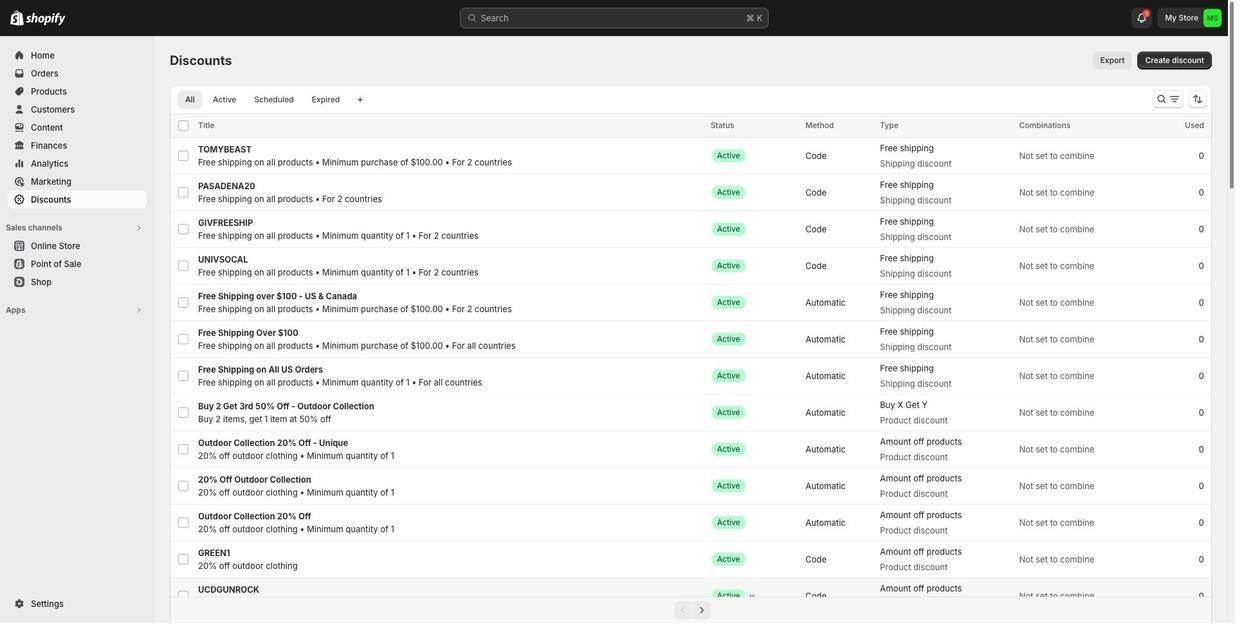 Task type: vqa. For each thing, say whether or not it's contained in the screenshot.
My Store icon
yes



Task type: locate. For each thing, give the bounding box(es) containing it.
tab list
[[175, 90, 350, 109]]

pagination element
[[170, 597, 1213, 623]]

shopify image
[[26, 13, 66, 26]]

shopify image
[[10, 10, 24, 26]]



Task type: describe. For each thing, give the bounding box(es) containing it.
my store image
[[1204, 9, 1222, 27]]



